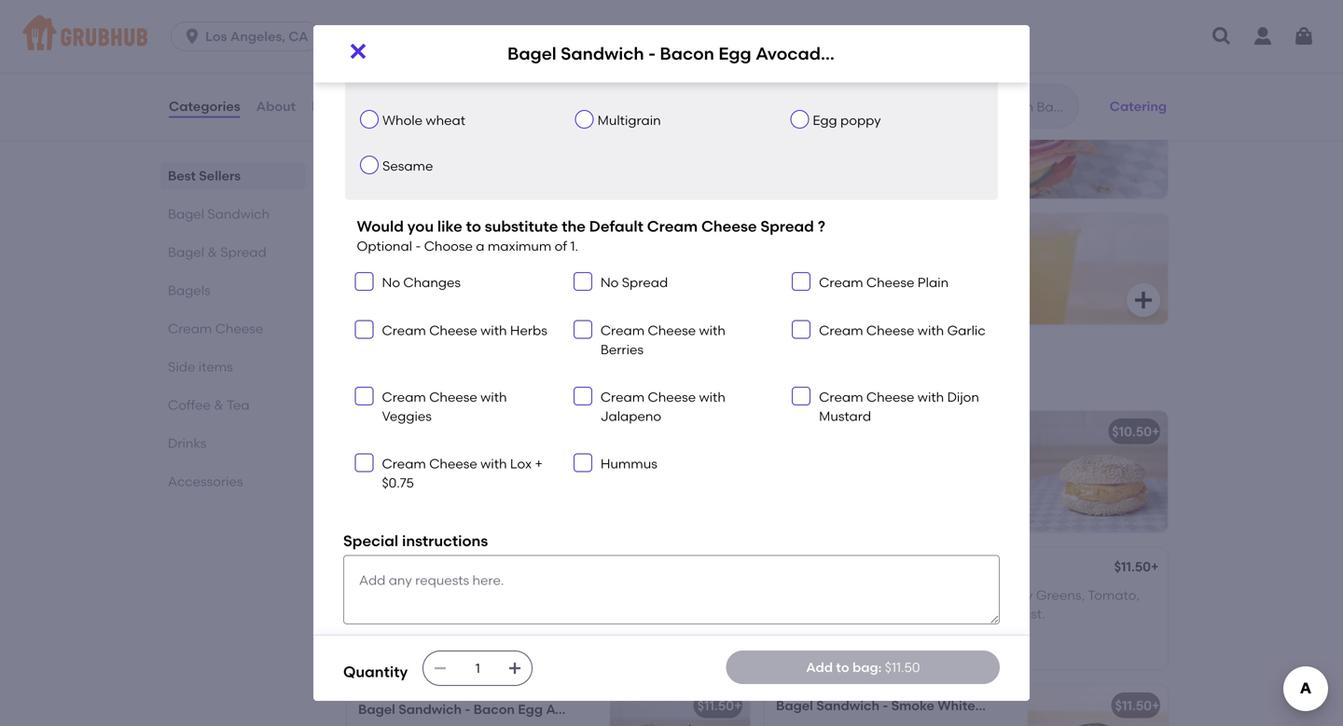 Task type: locate. For each thing, give the bounding box(es) containing it.
multigrain
[[598, 112, 661, 128]]

bagel inside button
[[358, 424, 395, 440]]

- for bagel sandwich - bacon egg avocado... $11.50 +
[[468, 264, 473, 279]]

dijon inside cream cheese with dijon mustard
[[947, 390, 979, 405]]

0 horizontal spatial onions,
[[517, 606, 565, 622]]

tomato, right greens,
[[1088, 588, 1140, 603]]

cheese for cream cheese with berries
[[648, 323, 696, 339]]

- for bagel sandwich - lox
[[969, 138, 975, 153]]

bagel sandwich - veggie
[[358, 561, 518, 577]]

cheese for cream cheese
[[215, 321, 263, 337]]

best up "most"
[[343, 29, 386, 53]]

2 onions, from the left
[[825, 606, 873, 622]]

cream cheese plain
[[819, 275, 949, 291]]

best
[[343, 29, 386, 53], [168, 168, 196, 184], [369, 679, 393, 693]]

0 vertical spatial avocado
[[756, 43, 832, 64]]

1 horizontal spatial avocado
[[756, 43, 832, 64]]

bagel sandwich up "bagel & spread"
[[168, 206, 270, 222]]

0 vertical spatial sellers
[[391, 29, 456, 53]]

to
[[466, 217, 481, 235], [836, 660, 849, 676]]

cheese inside cream cheese veggie with pickled veggies, tomato, pickled onions, cucumber.
[[405, 588, 451, 603]]

$4.50
[[862, 286, 897, 301]]

bacon for avocado
[[660, 43, 714, 64]]

$11.50 +
[[1114, 559, 1159, 575], [697, 698, 742, 714], [1115, 698, 1160, 714]]

1 horizontal spatial tomato,
[[1088, 588, 1140, 603]]

side items
[[168, 359, 233, 375]]

sellers down the 'categories' button
[[199, 168, 241, 184]]

sandwich left lox at right
[[903, 138, 966, 153]]

egg
[[719, 43, 751, 64], [813, 112, 837, 128], [521, 264, 546, 279], [518, 702, 543, 718]]

spread up the cream cheese
[[220, 244, 267, 260]]

bacon inside bagel sandwich - bacon egg avocado... $11.50 +
[[476, 264, 518, 279]]

- up pumpernickel
[[648, 43, 656, 64]]

with left the garlic
[[918, 323, 944, 339]]

cream inside cream cheese with jalapeno
[[600, 390, 645, 405]]

with inside cream cheese with jalapeno
[[699, 390, 726, 405]]

pickled inside cream cheese with dijon mustard, baby greens, tomato, pickled onions, brie cheese, turkey breast.
[[776, 606, 822, 622]]

& inside best seller bagel sandwich - bacon egg avocado & cheese
[[607, 702, 617, 718]]

bagel down add
[[776, 698, 813, 714]]

2 vertical spatial best
[[369, 679, 393, 693]]

- inside button
[[969, 138, 975, 153]]

onions, down "veggie"
[[517, 606, 565, 622]]

cream up add
[[776, 588, 820, 603]]

cheese inside cream cheese with lox + $0.75
[[429, 456, 477, 472]]

0 vertical spatial best
[[343, 29, 386, 53]]

2 horizontal spatial spread
[[760, 217, 814, 235]]

pickled right veggie
[[529, 588, 575, 603]]

bagel down quantity
[[358, 702, 395, 718]]

cheese up mustard
[[866, 390, 914, 405]]

tomato, down veggie
[[413, 606, 465, 622]]

1 horizontal spatial no
[[600, 275, 619, 291]]

to right add
[[836, 660, 849, 676]]

with down "veggie"
[[500, 588, 526, 603]]

tomato,
[[1088, 588, 1140, 603], [413, 606, 465, 622]]

bacon for avocado...
[[476, 264, 518, 279]]

with inside cream cheese with berries
[[699, 323, 726, 339]]

best inside best seller bagel sandwich - bacon egg avocado & cheese
[[369, 679, 393, 693]]

best inside best sellers most ordered on grubhub
[[343, 29, 386, 53]]

side
[[168, 359, 195, 375]]

cream up mustard
[[819, 390, 863, 405]]

$11.50
[[361, 286, 398, 301], [1114, 559, 1151, 575], [885, 660, 920, 676], [697, 698, 734, 714], [1115, 698, 1152, 714]]

1 vertical spatial bagel sandwich
[[343, 368, 502, 391]]

svg image for hummus
[[577, 458, 588, 469]]

cheese for cream cheese with lox + $0.75
[[429, 456, 477, 472]]

2 horizontal spatial pickled
[[776, 606, 822, 622]]

bagel sandwich - lox button
[[848, 88, 1168, 199]]

sandwich down choose
[[401, 264, 464, 279]]

- inside bagel sandwich - bacon egg avocado... $11.50 +
[[468, 264, 473, 279]]

1 horizontal spatial bagel sandwich
[[343, 368, 502, 391]]

0 vertical spatial to
[[466, 217, 481, 235]]

0 horizontal spatial tomato,
[[413, 606, 465, 622]]

cheese inside cream cheese with dijon mustard
[[866, 390, 914, 405]]

turkey
[[957, 606, 998, 622]]

catering button
[[1101, 86, 1175, 127]]

cheese down no spread
[[648, 323, 696, 339]]

1 vertical spatial avocado
[[546, 702, 603, 718]]

a
[[476, 238, 485, 254]]

1 horizontal spatial spread
[[622, 275, 668, 291]]

0 horizontal spatial to
[[466, 217, 481, 235]]

cream for cream cheese with herbs
[[382, 323, 426, 339]]

best left seller
[[369, 679, 393, 693]]

- inside button
[[465, 424, 470, 440]]

bacon down input item quantity number field
[[473, 702, 515, 718]]

sandwich inside best seller bagel sandwich - bacon egg avocado & cheese
[[398, 702, 462, 718]]

cheese inside cream cheese with jalapeno
[[648, 390, 696, 405]]

+ inside cream cheese with lox + $0.75
[[535, 456, 543, 472]]

cream for cream cheese plain
[[819, 275, 863, 291]]

cream for cream cheese with dijon mustard, baby greens, tomato, pickled onions, brie cheese, turkey breast.
[[776, 588, 820, 603]]

with for cream cheese with lox + $0.75
[[480, 456, 507, 472]]

with inside cream cheese veggie with pickled veggies, tomato, pickled onions, cucumber.
[[500, 588, 526, 603]]

cheese down $4.50
[[866, 323, 914, 339]]

rye
[[813, 66, 836, 82]]

svg image for cream cheese with herbs
[[359, 324, 370, 335]]

0 horizontal spatial cheese
[[405, 588, 451, 603]]

add to bag: $11.50
[[806, 660, 920, 676]]

no down optional on the left of the page
[[382, 275, 400, 291]]

1 no from the left
[[382, 275, 400, 291]]

?
[[818, 217, 825, 235]]

dijon
[[947, 390, 979, 405], [907, 588, 939, 603]]

0 horizontal spatial dijon
[[907, 588, 939, 603]]

bagel down optional on the left of the page
[[361, 264, 398, 279]]

spread
[[760, 217, 814, 235], [220, 244, 267, 260], [622, 275, 668, 291]]

bagel sandwich -  egg & cheese image
[[1028, 411, 1168, 533]]

avocado...
[[549, 264, 617, 279]]

best down the 'categories' button
[[168, 168, 196, 184]]

cream inside cream cheese with dijon mustard, baby greens, tomato, pickled onions, brie cheese, turkey breast.
[[776, 588, 820, 603]]

1 vertical spatial tomato,
[[413, 606, 465, 622]]

with for cream cheese with herbs
[[480, 323, 507, 339]]

no
[[382, 275, 400, 291], [600, 275, 619, 291]]

onions,
[[517, 606, 565, 622], [825, 606, 873, 622]]

with left lox
[[480, 456, 507, 472]]

0 horizontal spatial spread
[[220, 244, 267, 260]]

cream inside cream cheese with veggies
[[382, 390, 426, 405]]

no down would you like to substitute the default cream cheese spread ? optional - choose a maximum of 1.
[[600, 275, 619, 291]]

-
[[648, 43, 656, 64], [969, 138, 975, 153], [415, 238, 421, 254], [468, 264, 473, 279], [465, 424, 470, 440], [465, 561, 470, 577], [883, 698, 888, 714], [465, 702, 470, 718]]

1 vertical spatial cheese
[[405, 588, 451, 603]]

cream down bagels at top left
[[168, 321, 212, 337]]

pickled
[[529, 588, 575, 603], [468, 606, 514, 622], [776, 606, 822, 622]]

- up veggie
[[465, 561, 470, 577]]

pickled down veggie
[[468, 606, 514, 622]]

coffee
[[168, 397, 211, 413]]

bagel pizza + $0.50
[[382, 20, 502, 36]]

1 vertical spatial bacon
[[476, 264, 518, 279]]

best for best sellers most ordered on grubhub
[[343, 29, 386, 53]]

dijon down the garlic
[[947, 390, 979, 405]]

with inside cream cheese with lox + $0.75
[[480, 456, 507, 472]]

bagel sandwich - bacon egg avocado & cheese image
[[610, 686, 750, 727]]

sellers up on
[[391, 29, 456, 53]]

with inside cream cheese with dijon mustard
[[918, 390, 944, 405]]

cream down ?
[[819, 275, 863, 291]]

0 horizontal spatial pickled
[[468, 606, 514, 622]]

bagel up $0.75
[[358, 424, 395, 440]]

cream for cream cheese with dijon mustard
[[819, 390, 863, 405]]

1 vertical spatial tea
[[227, 397, 250, 413]]

sandwich
[[561, 43, 644, 64], [903, 138, 966, 153], [207, 206, 270, 222], [401, 264, 464, 279], [405, 368, 502, 391], [398, 424, 462, 440], [398, 561, 462, 577], [816, 698, 880, 714], [398, 702, 462, 718]]

bagel sandwich - build your own button
[[347, 411, 750, 533]]

svg image inside los angeles, ca button
[[183, 27, 202, 46]]

spread inside would you like to substitute the default cream cheese spread ? optional - choose a maximum of 1.
[[760, 217, 814, 235]]

instructions
[[402, 532, 488, 550]]

best seller bagel sandwich - bacon egg avocado & cheese
[[358, 679, 665, 718]]

breast.
[[1001, 606, 1045, 622]]

bagel up bagels at top left
[[168, 244, 204, 260]]

salad
[[1007, 698, 1043, 714]]

bagel sandwich up the veggies
[[343, 368, 502, 391]]

tea inside iced tea $4.50
[[893, 264, 917, 279]]

$10.50 +
[[1112, 424, 1160, 440]]

1 horizontal spatial dijon
[[947, 390, 979, 405]]

$11.50 inside bagel sandwich - bacon egg avocado... $11.50 +
[[361, 286, 398, 301]]

svg image for los angeles, ca
[[183, 27, 202, 46]]

spread left ?
[[760, 217, 814, 235]]

sandwich down special instructions
[[398, 561, 462, 577]]

veggie
[[454, 588, 496, 603]]

cheese inside cream cheese with berries
[[648, 323, 696, 339]]

cheese inside cream cheese with veggies
[[429, 390, 477, 405]]

best for best sellers
[[168, 168, 196, 184]]

spread up cream cheese with berries on the top
[[622, 275, 668, 291]]

cream up jalapeno
[[600, 390, 645, 405]]

cream cheese veggie with pickled veggies, tomato, pickled onions, cucumber.
[[358, 588, 575, 641]]

1 horizontal spatial pickled
[[529, 588, 575, 603]]

grubhub
[[450, 55, 506, 71]]

cheese up jalapeno
[[648, 390, 696, 405]]

0 vertical spatial tomato,
[[1088, 588, 1140, 603]]

best sellers most ordered on grubhub
[[343, 29, 506, 71]]

onions, left brie
[[825, 606, 873, 622]]

0 horizontal spatial no
[[382, 275, 400, 291]]

cream inside cream cheese with dijon mustard
[[819, 390, 863, 405]]

Search Brooklyn Bagel Bakery search field
[[930, 98, 1072, 116]]

2 no from the left
[[600, 275, 619, 291]]

1 horizontal spatial to
[[836, 660, 849, 676]]

accessories
[[168, 474, 243, 490]]

cream down no changes
[[382, 323, 426, 339]]

no changes
[[382, 275, 461, 291]]

bacon inside best seller bagel sandwich - bacon egg avocado & cheese
[[473, 702, 515, 718]]

sesame
[[382, 158, 433, 174]]

categories
[[169, 98, 240, 114]]

with up cream cheese with jalapeno
[[699, 323, 726, 339]]

with
[[875, 588, 904, 603]]

sellers for best sellers most ordered on grubhub
[[391, 29, 456, 53]]

0 vertical spatial spread
[[760, 217, 814, 235]]

1 horizontal spatial onions,
[[825, 606, 873, 622]]

sandwich down seller
[[398, 702, 462, 718]]

1 vertical spatial best
[[168, 168, 196, 184]]

with for cream cheese with dijon mustard
[[918, 390, 944, 405]]

1 vertical spatial sellers
[[199, 168, 241, 184]]

- left lox at right
[[969, 138, 975, 153]]

cream down $4.50
[[819, 323, 863, 339]]

cream inside cream cheese veggie with pickled veggies, tomato, pickled onions, cucumber.
[[358, 588, 402, 603]]

dijon up the cheese,
[[907, 588, 939, 603]]

2 vertical spatial cheese
[[620, 702, 665, 718]]

everything
[[598, 20, 664, 36]]

your
[[509, 424, 537, 440]]

egg poppy
[[813, 112, 881, 128]]

dijon for with
[[947, 390, 979, 405]]

- down input item quantity number field
[[465, 702, 470, 718]]

with down cream cheese with berries on the top
[[699, 390, 726, 405]]

- left build
[[465, 424, 470, 440]]

- inside best seller bagel sandwich - bacon egg avocado & cheese
[[465, 702, 470, 718]]

cream for cream cheese
[[168, 321, 212, 337]]

cheese left with
[[823, 588, 871, 603]]

tea down items
[[227, 397, 250, 413]]

whole wheat
[[382, 112, 465, 128]]

0 vertical spatial dijon
[[947, 390, 979, 405]]

with down "cream cheese with garlic" on the top of the page
[[918, 390, 944, 405]]

cream right default
[[647, 217, 698, 235]]

svg image
[[1211, 25, 1233, 48], [183, 27, 202, 46], [347, 40, 369, 62], [577, 276, 588, 287], [796, 276, 807, 287], [1132, 289, 1155, 312], [359, 324, 370, 335], [577, 324, 588, 335], [796, 324, 807, 335], [577, 391, 588, 402], [796, 391, 807, 402], [577, 458, 588, 469]]

mustard,
[[942, 588, 997, 603]]

to up a
[[466, 217, 481, 235]]

- down you
[[415, 238, 421, 254]]

cream up berries at the top of the page
[[600, 323, 645, 339]]

cheese up 'bagel sandwich - build your own'
[[429, 390, 477, 405]]

- left smoke
[[883, 698, 888, 714]]

0 vertical spatial tea
[[893, 264, 917, 279]]

los angeles, ca button
[[171, 21, 328, 51]]

cream for cream cheese with garlic
[[819, 323, 863, 339]]

svg image for cream cheese plain
[[796, 276, 807, 287]]

pickled up add
[[776, 606, 822, 622]]

1 horizontal spatial cheese
[[620, 702, 665, 718]]

pumpernickel
[[598, 66, 684, 82]]

cream cheese with dijon mustard
[[819, 390, 979, 424]]

cream inside cream cheese with berries
[[600, 323, 645, 339]]

&
[[836, 43, 849, 64], [207, 244, 217, 260], [214, 397, 224, 413], [607, 702, 617, 718]]

0 horizontal spatial sellers
[[199, 168, 241, 184]]

with left herbs
[[480, 323, 507, 339]]

sellers inside best sellers most ordered on grubhub
[[391, 29, 456, 53]]

own
[[540, 424, 569, 440]]

avocado
[[756, 43, 832, 64], [546, 702, 603, 718]]

poppy
[[840, 112, 881, 128]]

sandwich inside button
[[903, 138, 966, 153]]

cream inside would you like to substitute the default cream cheese spread ? optional - choose a maximum of 1.
[[647, 217, 698, 235]]

1 onions, from the left
[[517, 606, 565, 622]]

2 horizontal spatial cheese
[[853, 43, 913, 64]]

dijon inside cream cheese with dijon mustard, baby greens, tomato, pickled onions, brie cheese, turkey breast.
[[907, 588, 939, 603]]

bacon down a
[[476, 264, 518, 279]]

cream up $0.75
[[382, 456, 426, 472]]

cheese left ?
[[701, 217, 757, 235]]

cheese inside cream cheese with dijon mustard, baby greens, tomato, pickled onions, brie cheese, turkey breast.
[[823, 588, 871, 603]]

0 horizontal spatial bagel sandwich
[[168, 206, 270, 222]]

bagel down 'poppy'
[[862, 138, 900, 153]]

1 vertical spatial spread
[[220, 244, 267, 260]]

sandwich up cream cheese with lox + $0.75
[[398, 424, 462, 440]]

sellers for best sellers
[[199, 168, 241, 184]]

bagel
[[382, 20, 419, 36], [507, 43, 557, 64], [862, 138, 900, 153], [168, 206, 204, 222], [168, 244, 204, 260], [361, 264, 398, 279], [343, 368, 400, 391], [358, 424, 395, 440], [358, 561, 395, 577], [776, 698, 813, 714], [358, 702, 395, 718]]

cheese for cream cheese with dijon mustard, baby greens, tomato, pickled onions, brie cheese, turkey breast.
[[823, 588, 871, 603]]

cream up veggies,
[[358, 588, 402, 603]]

cream cheese with veggies
[[382, 390, 507, 424]]

herbs
[[510, 323, 547, 339]]

about
[[256, 98, 296, 114]]

cheese for cream cheese plain
[[866, 275, 914, 291]]

berries
[[600, 342, 644, 358]]

cheese up items
[[215, 321, 263, 337]]

1 vertical spatial dijon
[[907, 588, 939, 603]]

- down choose
[[468, 264, 473, 279]]

cheese down changes
[[429, 323, 477, 339]]

with up build
[[480, 390, 507, 405]]

garlic
[[947, 323, 986, 339]]

svg image
[[1293, 25, 1315, 48], [359, 276, 370, 287], [359, 391, 370, 402], [359, 458, 370, 469], [433, 661, 448, 676], [508, 661, 523, 676]]

2 vertical spatial bacon
[[473, 702, 515, 718]]

0 horizontal spatial avocado
[[546, 702, 603, 718]]

0 vertical spatial bacon
[[660, 43, 714, 64]]

bagel up ordered
[[382, 20, 419, 36]]

jalapeno
[[600, 408, 661, 424]]

cream up the veggies
[[382, 390, 426, 405]]

0 vertical spatial cheese
[[853, 43, 913, 64]]

bacon up pumpernickel
[[660, 43, 714, 64]]

1 horizontal spatial tea
[[893, 264, 917, 279]]

to inside would you like to substitute the default cream cheese spread ? optional - choose a maximum of 1.
[[466, 217, 481, 235]]

with inside cream cheese with veggies
[[480, 390, 507, 405]]

cheese left plain at right
[[866, 275, 914, 291]]

cheese down 'bagel sandwich - build your own'
[[429, 456, 477, 472]]

tea right the iced
[[893, 264, 917, 279]]

bagel sandwich
[[168, 206, 270, 222], [343, 368, 502, 391]]

svg image for cream cheese with jalapeno
[[577, 391, 588, 402]]

1 horizontal spatial sellers
[[391, 29, 456, 53]]

the
[[562, 217, 586, 235]]



Task type: describe. For each thing, give the bounding box(es) containing it.
poppy seed
[[382, 66, 456, 82]]

tomato, inside cream cheese veggie with pickled veggies, tomato, pickled onions, cucumber.
[[413, 606, 465, 622]]

no for no changes
[[382, 275, 400, 291]]

- inside would you like to substitute the default cream cheese spread ? optional - choose a maximum of 1.
[[415, 238, 421, 254]]

substitute
[[485, 217, 558, 235]]

0 vertical spatial bagel sandwich
[[168, 206, 270, 222]]

on
[[430, 55, 447, 71]]

- for bagel sandwich - smoke white fish salad
[[883, 698, 888, 714]]

cream for cream cheese with veggies
[[382, 390, 426, 405]]

seller
[[396, 679, 426, 693]]

plain
[[918, 275, 949, 291]]

veggies
[[382, 408, 432, 424]]

main navigation navigation
[[0, 0, 1343, 73]]

bagel sandwich - veggie image
[[610, 549, 750, 670]]

cream for cream cheese with berries
[[600, 323, 645, 339]]

cream cheese with herbs
[[382, 323, 547, 339]]

bagel sandwich - bacon egg avocado... $11.50 +
[[361, 264, 617, 301]]

los angeles, ca
[[205, 28, 308, 44]]

bagels
[[168, 283, 210, 298]]

0 horizontal spatial tea
[[227, 397, 250, 413]]

svg image inside main navigation navigation
[[1293, 25, 1315, 48]]

wheat
[[426, 112, 465, 128]]

coffee & tea
[[168, 397, 250, 413]]

angeles,
[[230, 28, 285, 44]]

default
[[589, 217, 643, 235]]

with for cream cheese with berries
[[699, 323, 726, 339]]

baby
[[1001, 588, 1033, 603]]

with for cream cheese with garlic
[[918, 323, 944, 339]]

like
[[437, 217, 462, 235]]

bagel up the veggies
[[343, 368, 400, 391]]

mustard
[[819, 408, 871, 424]]

svg image for bagel sandwich - bacon egg avocado & cheese
[[347, 40, 369, 62]]

with for cream cheese with veggies
[[480, 390, 507, 405]]

los
[[205, 28, 227, 44]]

of
[[555, 238, 567, 254]]

egg inside best seller bagel sandwich - bacon egg avocado & cheese
[[518, 702, 543, 718]]

bagel inside bagel sandwich - bacon egg avocado... $11.50 +
[[361, 264, 398, 279]]

seed
[[426, 66, 456, 82]]

reviews
[[312, 98, 364, 114]]

pizza
[[422, 20, 454, 36]]

cream cheese
[[168, 321, 263, 337]]

veggie
[[473, 561, 518, 577]]

optional
[[357, 238, 412, 254]]

fish
[[978, 698, 1004, 714]]

avocado inside best seller bagel sandwich - bacon egg avocado & cheese
[[546, 702, 603, 718]]

svg image for cream cheese with dijon mustard
[[796, 391, 807, 402]]

cheese for cream cheese with dijon mustard
[[866, 390, 914, 405]]

$0.75
[[382, 475, 414, 491]]

greens,
[[1036, 588, 1085, 603]]

cream cheese with lox + $0.75
[[382, 456, 543, 491]]

bagel right "grubhub"
[[507, 43, 557, 64]]

cream cheese with jalapeno
[[600, 390, 726, 424]]

1 vertical spatial to
[[836, 660, 849, 676]]

bagel down best sellers
[[168, 206, 204, 222]]

cheese inside best seller bagel sandwich - bacon egg avocado & cheese
[[620, 702, 665, 718]]

cheese,
[[903, 606, 955, 622]]

sandwich inside button
[[398, 424, 462, 440]]

cucumber.
[[358, 625, 429, 641]]

Special instructions text field
[[343, 556, 1000, 625]]

drinks
[[168, 436, 206, 451]]

bagel sandwich - smoke white fish salad image
[[1028, 686, 1168, 727]]

best for best seller bagel sandwich - bacon egg avocado & cheese
[[369, 679, 393, 693]]

svg image for cream cheese with garlic
[[796, 324, 807, 335]]

cream cheese with garlic
[[819, 323, 986, 339]]

sandwich down add to bag: $11.50
[[816, 698, 880, 714]]

svg image for no spread
[[577, 276, 588, 287]]

cream cheese with berries
[[600, 323, 726, 358]]

- for bagel sandwich - veggie
[[465, 561, 470, 577]]

maximum
[[488, 238, 552, 254]]

bag:
[[852, 660, 882, 676]]

cream for cream cheese veggie with pickled veggies, tomato, pickled onions, cucumber.
[[358, 588, 402, 603]]

build
[[473, 424, 506, 440]]

cheese for cream cheese with herbs
[[429, 323, 477, 339]]

cream cheese with dijon mustard, baby greens, tomato, pickled onions, brie cheese, turkey breast.
[[776, 588, 1140, 622]]

bagel sandwich - smoke white fish salad
[[776, 698, 1043, 714]]

cream inside cream cheese with lox + $0.75
[[382, 456, 426, 472]]

white
[[938, 698, 975, 714]]

bagel down special
[[358, 561, 395, 577]]

sandwich down everything
[[561, 43, 644, 64]]

dijon for with
[[907, 588, 939, 603]]

no spread
[[600, 275, 668, 291]]

cheese for cream cheese with veggies
[[429, 390, 477, 405]]

you
[[407, 217, 434, 235]]

cheese for cream cheese with garlic
[[866, 323, 914, 339]]

brie
[[876, 606, 900, 622]]

special
[[343, 532, 398, 550]]

tomato, inside cream cheese with dijon mustard, baby greens, tomato, pickled onions, brie cheese, turkey breast.
[[1088, 588, 1140, 603]]

- for bagel sandwich - build your own
[[465, 424, 470, 440]]

svg image for cream cheese with berries
[[577, 324, 588, 335]]

2 vertical spatial spread
[[622, 275, 668, 291]]

$0.50
[[468, 20, 502, 36]]

bagel sandwich - bacon egg avocado & cheese
[[507, 43, 913, 64]]

quantity
[[343, 663, 408, 681]]

would
[[357, 217, 404, 235]]

onions, inside cream cheese with dijon mustard, baby greens, tomato, pickled onions, brie cheese, turkey breast.
[[825, 606, 873, 622]]

best sellers
[[168, 168, 241, 184]]

hummus
[[600, 456, 657, 472]]

categories button
[[168, 73, 241, 140]]

egg inside bagel sandwich - bacon egg avocado... $11.50 +
[[521, 264, 546, 279]]

- for bagel sandwich - bacon egg avocado & cheese
[[648, 43, 656, 64]]

most
[[343, 55, 374, 71]]

sandwich down cream cheese with herbs
[[405, 368, 502, 391]]

ordered
[[377, 55, 427, 71]]

changes
[[403, 275, 461, 291]]

+ inside bagel sandwich - bacon egg avocado... $11.50 +
[[398, 286, 405, 301]]

cream for cream cheese with jalapeno
[[600, 390, 645, 405]]

items
[[198, 359, 233, 375]]

iced tea $4.50
[[862, 264, 917, 301]]

with for cream cheese with jalapeno
[[699, 390, 726, 405]]

sandwich inside bagel sandwich - bacon egg avocado... $11.50 +
[[401, 264, 464, 279]]

sandwich up "bagel & spread"
[[207, 206, 270, 222]]

onions, inside cream cheese veggie with pickled veggies, tomato, pickled onions, cucumber.
[[517, 606, 565, 622]]

bagel inside best seller bagel sandwich - bacon egg avocado & cheese
[[358, 702, 395, 718]]

no for no spread
[[600, 275, 619, 291]]

cheese inside would you like to substitute the default cream cheese spread ? optional - choose a maximum of 1.
[[701, 217, 757, 235]]

lox
[[978, 138, 1004, 153]]

would you like to substitute the default cream cheese spread ? optional - choose a maximum of 1.
[[357, 217, 825, 254]]

iced
[[862, 264, 891, 279]]

cheese for cream cheese with jalapeno
[[648, 390, 696, 405]]

bagel sandwich - build your own image
[[610, 411, 750, 533]]

special instructions
[[343, 532, 488, 550]]

Input item quantity number field
[[457, 652, 498, 686]]

bagel sandwich - build your own
[[358, 424, 569, 440]]

$10.50
[[1112, 424, 1152, 440]]

ca
[[288, 28, 308, 44]]

bagel inside button
[[862, 138, 900, 153]]



Task type: vqa. For each thing, say whether or not it's contained in the screenshot.
Avocado's Bacon
yes



